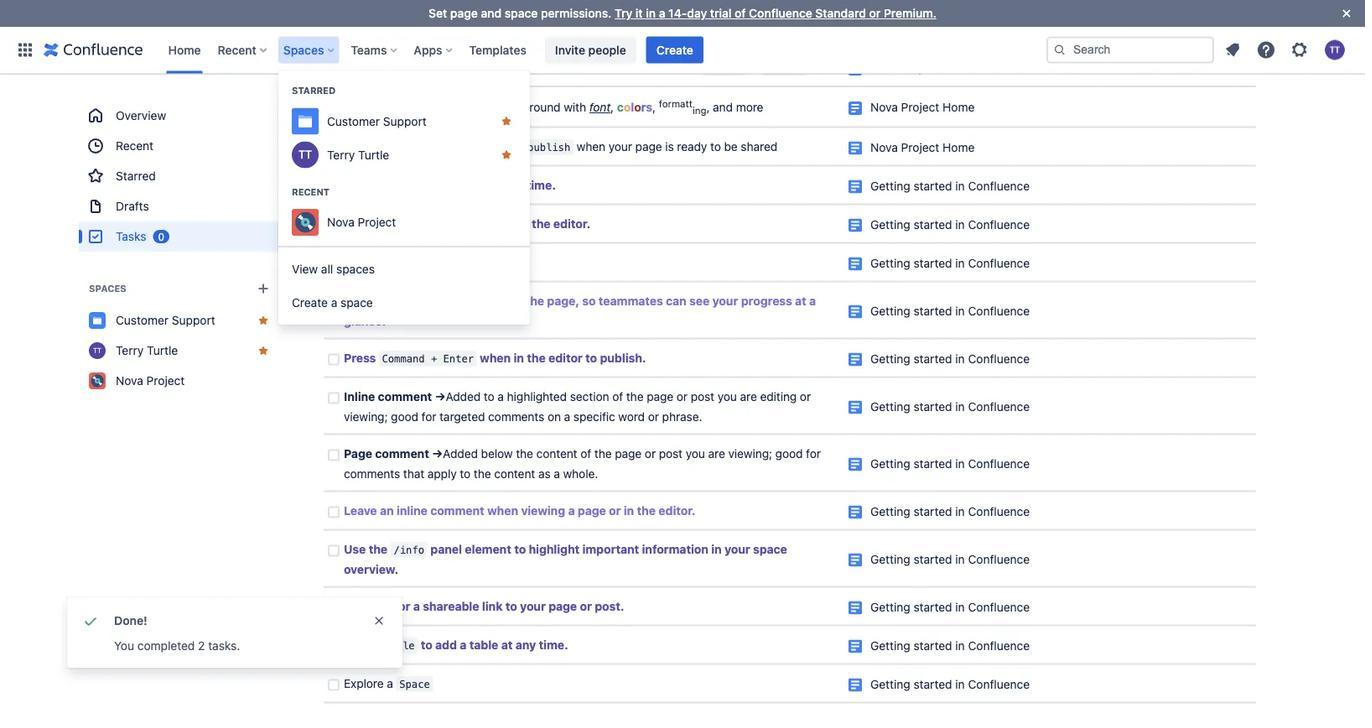 Task type: vqa. For each thing, say whether or not it's contained in the screenshot.
bottom Use
yes



Task type: describe. For each thing, give the bounding box(es) containing it.
11 getting started in confluence from the top
[[871, 639, 1030, 653]]

getting for sixth "page title icon" from the bottom
[[871, 457, 911, 471]]

l
[[631, 101, 634, 115]]

2 getting started in confluence from the top
[[871, 218, 1030, 232]]

hit / to see all the types of content you can add to your page. try /image or /table
[[344, 60, 803, 74]]

10 page title icon image from the top
[[849, 401, 862, 414]]

select
[[344, 294, 383, 308]]

0 vertical spatial any
[[503, 178, 524, 192]]

press for press command + enter when in the editor to publish.
[[344, 351, 376, 365]]

0 vertical spatial add
[[585, 60, 606, 74]]

it
[[636, 6, 643, 20]]

0 vertical spatial nova project link
[[279, 206, 530, 239]]

below
[[481, 447, 513, 461]]

ing
[[693, 105, 707, 117]]

shared
[[741, 140, 778, 153]]

0 horizontal spatial and
[[481, 6, 502, 20]]

glance.
[[344, 314, 386, 328]]

0 vertical spatial content
[[496, 60, 537, 74]]

can inside on your keyboard to edit and start typing. you can edit anywhere.
[[747, 3, 766, 17]]

with
[[564, 101, 586, 115]]

or right the word
[[648, 410, 659, 424]]

confluence for 15th "page title icon" from the top
[[969, 639, 1030, 653]]

1 vertical spatial unstar this space image
[[500, 148, 513, 161]]

+
[[431, 353, 437, 365]]

space inside panel element to highlight important information in your space overview.
[[753, 542, 788, 556]]

of inside "at the top of the page, so teammates can see your progress at a glance."
[[511, 294, 523, 308]]

click the pencil icon ✏️ or e
[[344, 3, 493, 17]]

in for ninth "page title icon"
[[956, 352, 965, 366]]

to inside use the toolbar at the top to play around with font , c o l o r s , formatt ing , and more
[[484, 101, 495, 115]]

types
[[449, 60, 479, 74]]

1 vertical spatial terry
[[116, 344, 144, 357]]

page inside added to a highlighted section of the page or post you are editing or viewing; good for targeted comments on a specific word or phrase.
[[647, 390, 674, 403]]

a right viewing
[[568, 504, 575, 518]]

nova project for bottommost 'nova project' link
[[116, 374, 185, 388]]

top inside use the toolbar at the top to play around with font , c o l o r s , formatt ing , and more
[[463, 101, 481, 115]]

or up phrase.
[[677, 390, 688, 403]]

the up press command + enter when in the editor to publish.
[[468, 294, 486, 308]]

overview
[[116, 109, 166, 122]]

a left highlighted
[[498, 390, 504, 403]]

panel
[[431, 542, 462, 556]]

can inside "at the top of the page, so teammates can see your progress at a glance."
[[666, 294, 687, 308]]

in for 16th "page title icon" from the top of the page
[[956, 677, 965, 691]]

home link
[[163, 36, 206, 63]]

of down templates
[[482, 60, 493, 74]]

trial
[[710, 6, 732, 20]]

14-
[[669, 6, 687, 20]]

to up space
[[421, 638, 433, 652]]

recent link
[[79, 131, 280, 161]]

the up overview.
[[369, 542, 388, 556]]

the down below
[[474, 467, 491, 481]]

your right save
[[455, 140, 479, 153]]

to create a page at any time.
[[391, 178, 556, 192]]

the left toolbar
[[368, 101, 385, 115]]

in for 4th "page title icon" from the bottom
[[956, 552, 965, 566]]

at the top of the page, so teammates can see your progress at a glance.
[[344, 294, 819, 328]]

your inside "at the top of the page, so teammates can see your progress at a glance."
[[713, 294, 739, 308]]

customer inside starred element
[[327, 114, 380, 128]]

1 vertical spatial nova project link
[[79, 366, 280, 396]]

0 vertical spatial time.
[[527, 178, 556, 192]]

1 vertical spatial content
[[537, 447, 578, 461]]

post inside the added below the content of the page or post you are viewing; good for comments that apply to the content as a whole.
[[659, 447, 683, 461]]

on your keyboard to edit and start typing. you can edit anywhere.
[[344, 3, 793, 37]]

home for ,
[[943, 101, 975, 115]]

press e when on a page to open the editor.
[[344, 217, 591, 231]]

a inside the added below the content of the page or post you are viewing; good for comments that apply to the content as a whole.
[[554, 467, 560, 481]]

invite
[[555, 43, 586, 57]]

formatt
[[659, 98, 693, 110]]

a inside popup button
[[331, 296, 338, 310]]

group containing overview
[[79, 101, 280, 252]]

the right open
[[532, 217, 551, 231]]

the up save
[[443, 101, 460, 115]]

invite people
[[555, 43, 626, 57]]

starred element
[[279, 104, 530, 172]]

0 vertical spatial unstar this space image
[[500, 115, 513, 128]]

you for are
[[686, 447, 705, 461]]

14 page title icon image from the top
[[849, 601, 862, 615]]

hit
[[344, 60, 359, 74]]

15 page title icon image from the top
[[849, 640, 862, 653]]

use for toolbar
[[344, 101, 365, 115]]

nova for use the toolbar at the top to play around with
[[871, 101, 898, 115]]

to right editor
[[586, 351, 597, 365]]

starred link
[[79, 161, 280, 191]]

16 page title icon image from the top
[[849, 679, 862, 692]]

and inside on your keyboard to edit and start typing. you can edit anywhere.
[[633, 3, 653, 17]]

done!
[[114, 614, 147, 628]]

getting for 4th "page title icon" from the bottom
[[871, 552, 911, 566]]

0
[[158, 231, 164, 242]]

project for use the toolbar at the top to play around with
[[902, 101, 940, 115]]

confluence for 16th "page title icon" from the top of the page
[[969, 677, 1030, 691]]

banner containing home
[[0, 26, 1366, 74]]

page up press e when on a page to open the editor.
[[458, 178, 486, 192]]

keyboard
[[542, 3, 592, 17]]

overview.
[[344, 562, 399, 576]]

2 vertical spatial comment
[[431, 504, 485, 518]]

you inside added to a highlighted section of the page or post you are editing or viewing; good for targeted comments on a specific word or phrase.
[[718, 390, 737, 403]]

getting started in confluence link for 6th "page title icon" from the top
[[871, 218, 1030, 232]]

11 page title icon image from the top
[[849, 458, 862, 471]]

e inside press e when on a page to open the editor.
[[382, 218, 388, 231]]

set page and space permissions. try it in a 14-day trial of confluence standard or premium.
[[429, 6, 937, 20]]

2 , from the left
[[653, 101, 656, 115]]

project for e
[[902, 13, 940, 27]]

teams
[[351, 43, 387, 57]]

your right link
[[520, 599, 546, 613]]

table
[[470, 638, 499, 652]]

started for 15th "page title icon" from the top
[[914, 639, 953, 653]]

or right draft
[[510, 140, 522, 153]]

editing
[[760, 390, 797, 403]]

overview link
[[79, 101, 280, 131]]

click for the
[[344, 3, 370, 17]]

font
[[590, 101, 611, 115]]

12 getting started in confluence from the top
[[871, 677, 1030, 691]]

spaces button
[[278, 36, 341, 63]]

started for fifth "page title icon" from the top
[[914, 179, 953, 193]]

getting started in confluence link for 14th "page title icon"
[[871, 600, 1030, 614]]

on inside on your keyboard to edit and start typing. you can edit anywhere.
[[499, 3, 512, 17]]

1 nova project home link from the top
[[871, 13, 975, 27]]

2 vertical spatial content
[[494, 467, 535, 481]]

at down draft
[[489, 178, 500, 192]]

view
[[292, 262, 318, 276]]

templates
[[469, 43, 527, 57]]

0 horizontal spatial see
[[392, 60, 411, 74]]

open
[[501, 217, 529, 231]]

of right trial
[[735, 6, 746, 20]]

drafts link
[[79, 191, 280, 221]]

5 page title icon image from the top
[[849, 180, 862, 194]]

1 horizontal spatial editor.
[[659, 504, 696, 518]]

getting for 6th "page title icon" from the top
[[871, 218, 911, 232]]

on inside added to a highlighted section of the page or post you are editing or viewing; good for targeted comments on a specific word or phrase.
[[548, 410, 561, 424]]

2 vertical spatial unstar this space image
[[257, 344, 270, 357]]

a left 14-
[[659, 6, 666, 20]]

or right standard
[[870, 6, 881, 20]]

2 page title icon image from the top
[[849, 62, 862, 76]]

terry turtle for terry turtle link for unstar this space image
[[116, 344, 178, 357]]

1 vertical spatial customer
[[116, 313, 169, 327]]

a right create
[[448, 178, 455, 192]]

started for 4th "page title icon" from the bottom
[[914, 552, 953, 566]]

customer support link for bottommost unstar this space icon
[[79, 305, 280, 336]]

view all spaces link
[[279, 253, 530, 286]]

leave
[[344, 504, 377, 518]]

that
[[403, 467, 425, 481]]

invite people button
[[545, 36, 637, 63]]

getting for 10th "page title icon" from the top
[[871, 400, 911, 414]]

press command + enter when in the editor to publish.
[[344, 351, 646, 365]]

or left post.
[[580, 599, 592, 613]]

/table inside /table to add a table at any time.
[[378, 640, 415, 652]]

press for press e when on a page to open the editor.
[[344, 217, 376, 231]]

getting for 8th "page title icon"
[[871, 304, 911, 318]]

completed
[[137, 639, 195, 653]]

a left table
[[460, 638, 467, 652]]

getting started in confluence link for 8th "page title icon"
[[871, 304, 1030, 318]]

6 getting started in confluence from the top
[[871, 400, 1030, 414]]

explore a space
[[344, 677, 430, 690]]

good inside the added below the content of the page or post you are viewing; good for comments that apply to the content as a whole.
[[776, 447, 803, 461]]

tasks
[[116, 229, 146, 243]]

1 horizontal spatial all
[[414, 60, 426, 74]]

for a shareable link to your page or post.
[[391, 599, 625, 613]]

a down create
[[445, 217, 452, 231]]

create link
[[647, 36, 704, 63]]

settings icon image
[[1290, 40, 1310, 60]]

12 page title icon image from the top
[[849, 506, 862, 519]]

3 page title icon image from the top
[[849, 102, 862, 116]]

terry inside starred element
[[327, 148, 355, 161]]

home for or
[[943, 61, 975, 75]]

viewing; inside the added below the content of the page or post you are viewing; good for comments that apply to the content as a whole.
[[729, 447, 773, 461]]

are inside the added below the content of the page or post you are viewing; good for comments that apply to the content as a whole.
[[709, 447, 725, 461]]

0 vertical spatial space
[[505, 6, 538, 20]]

the down apps
[[429, 60, 446, 74]]

press for press
[[344, 255, 376, 269]]

be
[[724, 140, 738, 153]]

and inside use the toolbar at the top to play around with font , c o l o r s , formatt ing , and more
[[713, 101, 733, 115]]

/
[[365, 62, 372, 74]]

close
[[376, 141, 407, 153]]

home inside the global element
[[168, 43, 201, 57]]

use the toolbar at the top to play around with font , c o l o r s , formatt ing , and more
[[344, 98, 764, 117]]

9 getting started in confluence from the top
[[871, 552, 1030, 566]]

confluence for 6th "page title icon" from the top
[[969, 218, 1030, 232]]

to left the be
[[711, 140, 721, 153]]

nova project home link for ,
[[871, 101, 975, 115]]

post inside added to a highlighted section of the page or post you are editing or viewing; good for targeted comments on a specific word or phrase.
[[691, 390, 715, 403]]

to left open
[[486, 217, 498, 231]]

typing.
[[684, 3, 721, 17]]

getting started in confluence link for sixth "page title icon" from the bottom
[[871, 457, 1030, 471]]

standard
[[816, 6, 867, 20]]

1 getting started in confluence from the top
[[871, 179, 1030, 193]]

enter
[[443, 353, 474, 365]]

you inside on your keyboard to edit and start typing. you can edit anywhere.
[[724, 3, 744, 17]]

ready
[[677, 140, 707, 153]]

dismiss image
[[372, 614, 386, 628]]

10 getting started in confluence from the top
[[871, 600, 1030, 614]]

0 vertical spatial editor.
[[554, 217, 591, 231]]

customer support link for middle unstar this space icon
[[279, 104, 530, 138]]

explore
[[344, 677, 384, 690]]

2 o from the left
[[634, 101, 641, 115]]

click close to save your draft or publish when your page is ready to be shared
[[344, 140, 778, 153]]

highlight
[[529, 542, 580, 556]]

spaces
[[336, 262, 375, 276]]

whole.
[[563, 467, 598, 481]]

a inside "at the top of the page, so teammates can see your progress at a glance."
[[810, 294, 816, 308]]

page,
[[547, 294, 580, 308]]

inline
[[397, 504, 428, 518]]

comment for that
[[375, 447, 429, 461]]

the up anywhere. at the left top of page
[[373, 3, 391, 17]]

started for 16th "page title icon" from the top of the page
[[914, 677, 953, 691]]

added to a highlighted section of the page or post you are editing or viewing; good for targeted comments on a specific word or phrase.
[[344, 390, 814, 424]]

progress
[[741, 294, 793, 308]]

getting started in confluence link for 4th "page title icon" from the bottom
[[871, 552, 1030, 566]]

nova project home for or
[[871, 61, 975, 75]]

global element
[[10, 26, 1044, 73]]

publish.
[[600, 351, 646, 365]]

your profile and preferences image
[[1325, 40, 1346, 60]]

/image
[[706, 62, 743, 74]]

0 vertical spatial try
[[615, 6, 633, 20]]

1 horizontal spatial starred
[[292, 85, 336, 96]]

your down c
[[609, 140, 632, 153]]

8 page title icon image from the top
[[849, 305, 862, 319]]

or right /image
[[749, 60, 760, 74]]

e inside click the pencil icon ✏️ or e
[[487, 5, 493, 17]]

when left viewing
[[487, 504, 519, 518]]

0 horizontal spatial you
[[114, 639, 134, 653]]

turtle for the customer support link related to middle unstar this space icon
[[358, 148, 389, 161]]

command
[[382, 353, 425, 365]]

started for 14th "page title icon"
[[914, 600, 953, 614]]

create for create a space
[[292, 296, 328, 310]]

to left create
[[394, 178, 406, 192]]

panel element to highlight important information in your space overview.
[[344, 542, 790, 576]]

highlighted
[[507, 390, 567, 403]]

section
[[570, 390, 609, 403]]

nova project home for when your page is ready to be shared
[[871, 140, 975, 154]]

in inside panel element to highlight important information in your space overview.
[[712, 542, 722, 556]]

when down font
[[577, 140, 606, 153]]

started for tenth "page title icon" from the bottom of the page
[[914, 256, 953, 270]]



Task type: locate. For each thing, give the bounding box(es) containing it.
confluence for 4th "page title icon" from the bottom
[[969, 552, 1030, 566]]

1 horizontal spatial on
[[499, 3, 512, 17]]

spaces right 'recent' "popup button" at the left of page
[[283, 43, 324, 57]]

leave an inline comment when viewing a page or in the editor.
[[344, 504, 696, 518]]

in for 12th "page title icon"
[[956, 505, 965, 518]]

or right ✏️
[[469, 3, 481, 17]]

recent right home link
[[218, 43, 257, 57]]

close image
[[1337, 3, 1357, 23]]

1 horizontal spatial terry turtle
[[327, 148, 389, 161]]

an
[[380, 504, 394, 518]]

1 horizontal spatial spaces
[[283, 43, 324, 57]]

terry turtle
[[327, 148, 389, 161], [116, 344, 178, 357]]

1 horizontal spatial top
[[489, 294, 508, 308]]

viewing
[[521, 504, 565, 518]]

for inside added to a highlighted section of the page or post you are editing or viewing; good for targeted comments on a specific word or phrase.
[[422, 410, 437, 424]]

in for 15th "page title icon" from the top
[[956, 639, 965, 653]]

nova project home link for or
[[871, 61, 975, 75]]

7 getting started in confluence link from the top
[[871, 457, 1030, 471]]

a left shareable
[[413, 599, 420, 613]]

added for inline comment →
[[446, 390, 481, 403]]

home for when your page is ready to be shared
[[943, 140, 975, 154]]

when
[[577, 140, 606, 153], [394, 217, 425, 231], [480, 351, 511, 365], [487, 504, 519, 518]]

premium.
[[884, 6, 937, 20]]

0 horizontal spatial create
[[292, 296, 328, 310]]

getting for 12th "page title icon"
[[871, 505, 911, 518]]

try right page.
[[683, 60, 700, 74]]

added for page comment →
[[443, 447, 478, 461]]

you left editing
[[718, 390, 737, 403]]

success image
[[81, 611, 101, 631]]

search image
[[1054, 43, 1067, 57]]

7 started from the top
[[914, 457, 953, 471]]

0 vertical spatial comments
[[488, 410, 545, 424]]

in for sixth "page title icon" from the bottom
[[956, 457, 965, 471]]

terry turtle inside starred element
[[327, 148, 389, 161]]

confluence for 10th "page title icon" from the top
[[969, 400, 1030, 414]]

to right keyboard
[[595, 3, 606, 17]]

to left save
[[413, 140, 424, 153]]

apps
[[414, 43, 443, 57]]

customer support inside starred element
[[327, 114, 427, 128]]

time. down publish
[[527, 178, 556, 192]]

getting started in confluence link for 10th "page title icon" from the top
[[871, 400, 1030, 414]]

viewing; inside added to a highlighted section of the page or post you are editing or viewing; good for targeted comments on a specific word or phrase.
[[344, 410, 388, 424]]

or right editing
[[800, 390, 811, 403]]

confluence for 12th "page title icon"
[[969, 505, 1030, 518]]

1 vertical spatial use
[[344, 542, 366, 556]]

turtle inside starred element
[[358, 148, 389, 161]]

in for tenth "page title icon" from the bottom of the page
[[956, 256, 965, 270]]

phrase.
[[662, 410, 703, 424]]

11 getting from the top
[[871, 639, 911, 653]]

1 o from the left
[[624, 101, 631, 115]]

/table inside hit / to see all the types of content you can add to your page. try /image or /table
[[766, 62, 803, 74]]

draft
[[482, 140, 507, 153]]

0 horizontal spatial support
[[172, 313, 215, 327]]

nova
[[871, 13, 898, 27], [871, 61, 898, 75], [871, 101, 898, 115], [871, 140, 898, 154], [327, 215, 355, 229], [116, 374, 143, 388]]

appswitcher icon image
[[15, 40, 35, 60]]

6 getting from the top
[[871, 400, 911, 414]]

9 getting started in confluence link from the top
[[871, 552, 1030, 566]]

✏️
[[455, 3, 466, 17]]

press
[[344, 217, 376, 231], [344, 255, 376, 269], [344, 351, 376, 365]]

when down create
[[394, 217, 425, 231]]

0 vertical spatial use
[[344, 101, 365, 115]]

11 getting started in confluence link from the top
[[871, 639, 1030, 653]]

space inside popup button
[[341, 296, 373, 310]]

nova project link
[[279, 206, 530, 239], [79, 366, 280, 396]]

, right r
[[653, 101, 656, 115]]

1 horizontal spatial post
[[691, 390, 715, 403]]

2 horizontal spatial can
[[747, 3, 766, 17]]

or inside the added below the content of the page or post you are viewing; good for comments that apply to the content as a whole.
[[645, 447, 656, 461]]

3 nova project home link from the top
[[871, 101, 975, 115]]

customer support for the customer support link related to middle unstar this space icon
[[327, 114, 427, 128]]

0 vertical spatial terry turtle
[[327, 148, 389, 161]]

top inside "at the top of the page, so teammates can see your progress at a glance."
[[489, 294, 508, 308]]

press up select
[[344, 255, 376, 269]]

a right as
[[554, 467, 560, 481]]

c
[[617, 101, 624, 115]]

1 vertical spatial any
[[516, 638, 536, 652]]

0 horizontal spatial nova project
[[116, 374, 185, 388]]

1 horizontal spatial recent
[[218, 43, 257, 57]]

7 getting started in confluence from the top
[[871, 457, 1030, 471]]

support up 'close'
[[383, 114, 427, 128]]

2 horizontal spatial and
[[713, 101, 733, 115]]

at right table
[[501, 638, 513, 652]]

1 horizontal spatial can
[[666, 294, 687, 308]]

s
[[646, 101, 653, 115]]

confluence for 14th "page title icon"
[[969, 600, 1030, 614]]

all
[[414, 60, 426, 74], [321, 262, 333, 276]]

getting for ninth "page title icon"
[[871, 352, 911, 366]]

1 nova project home from the top
[[871, 13, 975, 27]]

a left specific
[[564, 410, 571, 424]]

start
[[656, 3, 680, 17]]

2 horizontal spatial you
[[718, 390, 737, 403]]

9 started from the top
[[914, 552, 953, 566]]

and right "ing"
[[713, 101, 733, 115]]

use the /info
[[344, 542, 425, 556]]

good down inline comment →
[[391, 410, 419, 424]]

0 vertical spatial nova project
[[327, 215, 396, 229]]

page left is
[[636, 140, 662, 153]]

tasks.
[[208, 639, 240, 653]]

Search field
[[1047, 36, 1215, 63]]

create inside create link
[[657, 43, 694, 57]]

customer support up 'close'
[[327, 114, 427, 128]]

comment
[[378, 390, 432, 403], [375, 447, 429, 461], [431, 504, 485, 518]]

1 , from the left
[[611, 101, 614, 115]]

getting for tenth "page title icon" from the bottom of the page
[[871, 256, 911, 270]]

2 getting started in confluence link from the top
[[871, 218, 1030, 232]]

terry turtle link for unstar this space image
[[79, 336, 280, 366]]

0 vertical spatial starred
[[292, 85, 336, 96]]

click for close
[[344, 140, 370, 153]]

in for fifth "page title icon" from the top
[[956, 179, 965, 193]]

apply
[[428, 467, 457, 481]]

11 started from the top
[[914, 639, 953, 653]]

0 horizontal spatial post
[[659, 447, 683, 461]]

on
[[499, 3, 512, 17], [428, 217, 442, 231], [548, 410, 561, 424]]

notification icon image
[[1223, 40, 1243, 60]]

add left table
[[435, 638, 457, 652]]

you
[[540, 60, 560, 74], [718, 390, 737, 403], [686, 447, 705, 461]]

o left r
[[624, 101, 631, 115]]

save
[[427, 140, 452, 153]]

comment down apply
[[431, 504, 485, 518]]

2 started from the top
[[914, 218, 953, 232]]

top
[[463, 101, 481, 115], [489, 294, 508, 308]]

→ up apply
[[432, 447, 443, 461]]

editor.
[[554, 217, 591, 231], [659, 504, 696, 518]]

1 horizontal spatial nova project
[[327, 215, 396, 229]]

getting started in confluence link for tenth "page title icon" from the bottom of the page
[[871, 256, 1030, 270]]

1 horizontal spatial you
[[724, 3, 744, 17]]

started for 6th "page title icon" from the top
[[914, 218, 953, 232]]

in for 8th "page title icon"
[[956, 304, 965, 318]]

starred inside starred link
[[116, 169, 156, 183]]

1 use from the top
[[344, 101, 365, 115]]

started for 12th "page title icon"
[[914, 505, 953, 518]]

nova for e
[[871, 13, 898, 27]]

in
[[646, 6, 656, 20], [956, 179, 965, 193], [956, 218, 965, 232], [956, 256, 965, 270], [956, 304, 965, 318], [514, 351, 524, 365], [956, 352, 965, 366], [956, 400, 965, 414], [956, 457, 965, 471], [624, 504, 634, 518], [956, 505, 965, 518], [712, 542, 722, 556], [956, 552, 965, 566], [956, 600, 965, 614], [956, 639, 965, 653], [956, 677, 965, 691]]

recent
[[218, 43, 257, 57], [116, 139, 154, 153], [292, 186, 330, 197]]

and left start
[[633, 3, 653, 17]]

1 horizontal spatial for
[[422, 410, 437, 424]]

your inside on your keyboard to edit and start typing. you can edit anywhere.
[[516, 3, 539, 17]]

page left post.
[[549, 599, 577, 613]]

2 nova project home from the top
[[871, 61, 975, 75]]

0 vertical spatial top
[[463, 101, 481, 115]]

getting started in confluence
[[871, 179, 1030, 193], [871, 218, 1030, 232], [871, 256, 1030, 270], [871, 304, 1030, 318], [871, 352, 1030, 366], [871, 400, 1030, 414], [871, 457, 1030, 471], [871, 505, 1030, 518], [871, 552, 1030, 566], [871, 600, 1030, 614], [871, 639, 1030, 653], [871, 677, 1030, 691]]

templates link
[[464, 36, 532, 63]]

added inside added to a highlighted section of the page or post you are editing or viewing; good for targeted comments on a specific word or phrase.
[[446, 390, 481, 403]]

getting started in confluence link for 15th "page title icon" from the top
[[871, 639, 1030, 653]]

a left select
[[331, 296, 338, 310]]

10 getting from the top
[[871, 600, 911, 614]]

your left page.
[[623, 60, 646, 74]]

terry turtle link for the top unstar this space icon
[[279, 138, 530, 172]]

starred
[[292, 85, 336, 96], [116, 169, 156, 183]]

content up as
[[537, 447, 578, 461]]

getting for 15th "page title icon" from the top
[[871, 639, 911, 653]]

12 getting from the top
[[871, 677, 911, 691]]

to right element
[[514, 542, 526, 556]]

0 horizontal spatial customer support
[[116, 313, 215, 327]]

4 getting started in confluence link from the top
[[871, 304, 1030, 318]]

0 horizontal spatial on
[[428, 217, 442, 231]]

5 getting started in confluence link from the top
[[871, 352, 1030, 366]]

5 getting from the top
[[871, 352, 911, 366]]

1 vertical spatial create
[[292, 296, 328, 310]]

0 horizontal spatial space
[[341, 296, 373, 310]]

the up whole.
[[595, 447, 612, 461]]

spaces down tasks
[[89, 283, 127, 294]]

permissions.
[[541, 6, 612, 20]]

confluence for ninth "page title icon"
[[969, 352, 1030, 366]]

support for unstar this space image
[[172, 313, 215, 327]]

people
[[589, 43, 626, 57]]

unstar this space image
[[500, 115, 513, 128], [500, 148, 513, 161], [257, 344, 270, 357]]

targeted
[[440, 410, 485, 424]]

2 getting from the top
[[871, 218, 911, 232]]

1 vertical spatial recent
[[116, 139, 154, 153]]

the inside added to a highlighted section of the page or post you are editing or viewing; good for targeted comments on a specific word or phrase.
[[627, 390, 644, 403]]

group
[[79, 101, 280, 252], [279, 246, 530, 325]]

6 page title icon image from the top
[[849, 219, 862, 232]]

started for 8th "page title icon"
[[914, 304, 953, 318]]

terry turtle for terry turtle link associated with the top unstar this space icon
[[327, 148, 389, 161]]

create for create
[[657, 43, 694, 57]]

nova for click
[[871, 140, 898, 154]]

post up phrase.
[[691, 390, 715, 403]]

the left page,
[[526, 294, 544, 308]]

7 getting from the top
[[871, 457, 911, 471]]

customer
[[327, 114, 380, 128], [116, 313, 169, 327]]

post.
[[595, 599, 625, 613]]

comment for good
[[378, 390, 432, 403]]

support for the top unstar this space icon
[[383, 114, 427, 128]]

you
[[724, 3, 744, 17], [114, 639, 134, 653]]

2 vertical spatial space
[[753, 542, 788, 556]]

set
[[429, 6, 447, 20]]

0 vertical spatial you
[[724, 3, 744, 17]]

to inside the added below the content of the page or post you are viewing; good for comments that apply to the content as a whole.
[[460, 467, 471, 481]]

0 horizontal spatial viewing;
[[344, 410, 388, 424]]

1 vertical spatial post
[[659, 447, 683, 461]]

8 getting from the top
[[871, 505, 911, 518]]

comments inside the added below the content of the page or post you are viewing; good for comments that apply to the content as a whole.
[[344, 467, 400, 481]]

started for ninth "page title icon"
[[914, 352, 953, 366]]

banner
[[0, 26, 1366, 74]]

8 getting started in confluence from the top
[[871, 505, 1030, 518]]

1 horizontal spatial viewing;
[[729, 447, 773, 461]]

to right /
[[378, 60, 389, 74]]

page inside the added below the content of the page or post you are viewing; good for comments that apply to the content as a whole.
[[615, 447, 642, 461]]

0 vertical spatial create
[[657, 43, 694, 57]]

3 , from the left
[[707, 101, 710, 115]]

started for 10th "page title icon" from the top
[[914, 400, 953, 414]]

0 vertical spatial post
[[691, 390, 715, 403]]

confluence for sixth "page title icon" from the bottom
[[969, 457, 1030, 471]]

shareable
[[423, 599, 479, 613]]

in for 6th "page title icon" from the top
[[956, 218, 965, 232]]

project for click
[[902, 140, 940, 154]]

getting started in confluence link for ninth "page title icon"
[[871, 352, 1030, 366]]

confluence for tenth "page title icon" from the bottom of the page
[[969, 256, 1030, 270]]

1 vertical spatial top
[[489, 294, 508, 308]]

1 press from the top
[[344, 217, 376, 231]]

1 vertical spatial all
[[321, 262, 333, 276]]

comments inside added to a highlighted section of the page or post you are editing or viewing; good for targeted comments on a specific word or phrase.
[[488, 410, 545, 424]]

1 vertical spatial for
[[806, 447, 821, 461]]

0 vertical spatial customer
[[327, 114, 380, 128]]

use inside use the toolbar at the top to play around with font , c o l o r s , formatt ing , and more
[[344, 101, 365, 115]]

confluence for fifth "page title icon" from the top
[[969, 179, 1030, 193]]

help icon image
[[1257, 40, 1277, 60]]

getting started in confluence link for fifth "page title icon" from the top
[[871, 179, 1030, 193]]

viewing;
[[344, 410, 388, 424], [729, 447, 773, 461]]

1 vertical spatial see
[[690, 294, 710, 308]]

8 getting started in confluence link from the top
[[871, 505, 1030, 518]]

→ for page comment →
[[432, 447, 443, 461]]

to down people
[[609, 60, 619, 74]]

word
[[619, 410, 645, 424]]

confluence image
[[44, 40, 143, 60], [44, 40, 143, 60]]

1 vertical spatial add
[[435, 638, 457, 652]]

1 vertical spatial you
[[718, 390, 737, 403]]

2 vertical spatial can
[[666, 294, 687, 308]]

to right apply
[[460, 467, 471, 481]]

the left editor
[[527, 351, 546, 365]]

2 vertical spatial recent
[[292, 186, 330, 197]]

customer support for the customer support link for bottommost unstar this space icon
[[116, 313, 215, 327]]

e up view all spaces link
[[382, 218, 388, 231]]

0 horizontal spatial terry turtle
[[116, 344, 178, 357]]

1 vertical spatial comment
[[375, 447, 429, 461]]

1 vertical spatial customer support
[[116, 313, 215, 327]]

→ for inline comment →
[[435, 390, 446, 403]]

at right progress
[[795, 294, 807, 308]]

comment up that
[[375, 447, 429, 461]]

and right ✏️
[[481, 6, 502, 20]]

0 horizontal spatial can
[[563, 60, 582, 74]]

post
[[691, 390, 715, 403], [659, 447, 683, 461]]

for
[[422, 410, 437, 424], [806, 447, 821, 461], [394, 599, 411, 613]]

create a space button
[[279, 286, 530, 320]]

group containing view all spaces
[[279, 246, 530, 325]]

you down phrase.
[[686, 447, 705, 461]]

added inside the added below the content of the page or post you are viewing; good for comments that apply to the content as a whole.
[[443, 447, 478, 461]]

2 edit from the left
[[769, 3, 790, 17]]

page title icon image
[[849, 15, 862, 28], [849, 62, 862, 76], [849, 102, 862, 116], [849, 142, 862, 155], [849, 180, 862, 194], [849, 219, 862, 232], [849, 258, 862, 271], [849, 305, 862, 319], [849, 353, 862, 367], [849, 401, 862, 414], [849, 458, 862, 471], [849, 506, 862, 519], [849, 554, 862, 567], [849, 601, 862, 615], [849, 640, 862, 653], [849, 679, 862, 692]]

10 getting started in confluence link from the top
[[871, 600, 1030, 614]]

12 getting started in confluence link from the top
[[871, 677, 1030, 691]]

0 horizontal spatial terry
[[116, 344, 144, 357]]

to inside panel element to highlight important information in your space overview.
[[514, 542, 526, 556]]

9 page title icon image from the top
[[849, 353, 862, 367]]

teammates
[[599, 294, 663, 308]]

/table to add a table at any time.
[[378, 638, 569, 652]]

unstar this space image up draft
[[500, 115, 513, 128]]

icon
[[429, 3, 452, 17]]

unstar this space image
[[257, 314, 270, 327]]

play
[[498, 101, 520, 115]]

confluence
[[749, 6, 813, 20], [969, 179, 1030, 193], [969, 218, 1030, 232], [969, 256, 1030, 270], [969, 304, 1030, 318], [969, 352, 1030, 366], [969, 400, 1030, 414], [969, 457, 1030, 471], [969, 505, 1030, 518], [969, 552, 1030, 566], [969, 600, 1030, 614], [969, 639, 1030, 653], [969, 677, 1030, 691]]

inline comment →
[[344, 390, 446, 403]]

0 vertical spatial press
[[344, 217, 376, 231]]

0 horizontal spatial you
[[540, 60, 560, 74]]

the up the information
[[637, 504, 656, 518]]

see right /
[[392, 60, 411, 74]]

as
[[539, 467, 551, 481]]

content down below
[[494, 467, 535, 481]]

to inside added to a highlighted section of the page or post you are editing or viewing; good for targeted comments on a specific word or phrase.
[[484, 390, 495, 403]]

getting for fifth "page title icon" from the top
[[871, 179, 911, 193]]

of
[[735, 6, 746, 20], [482, 60, 493, 74], [511, 294, 523, 308], [613, 390, 623, 403], [581, 447, 592, 461]]

good
[[391, 410, 419, 424], [776, 447, 803, 461]]

of up whole.
[[581, 447, 592, 461]]

0 horizontal spatial spaces
[[89, 283, 127, 294]]

4 nova project home link from the top
[[871, 140, 975, 154]]

0 horizontal spatial recent
[[116, 139, 154, 153]]

to inside on your keyboard to edit and start typing. you can edit anywhere.
[[595, 3, 606, 17]]

1 horizontal spatial customer support
[[327, 114, 427, 128]]

customer support down 0
[[116, 313, 215, 327]]

1 started from the top
[[914, 179, 953, 193]]

6 started from the top
[[914, 400, 953, 414]]

turtle for the customer support link for bottommost unstar this space icon
[[147, 344, 178, 357]]

→
[[435, 390, 446, 403], [432, 447, 443, 461]]

create down view
[[292, 296, 328, 310]]

starred down spaces dropdown button
[[292, 85, 336, 96]]

1 vertical spatial nova project
[[116, 374, 185, 388]]

1 vertical spatial →
[[432, 447, 443, 461]]

2 horizontal spatial space
[[753, 542, 788, 556]]

support left unstar this space image
[[172, 313, 215, 327]]

information
[[642, 542, 709, 556]]

confluence for 8th "page title icon"
[[969, 304, 1030, 318]]

page down 'to create a page at any time.'
[[455, 217, 483, 231]]

0 vertical spatial all
[[414, 60, 426, 74]]

can right teammates at the top of the page
[[666, 294, 687, 308]]

page right set
[[450, 6, 478, 20]]

nova for hit
[[871, 61, 898, 75]]

0 vertical spatial terry turtle link
[[279, 138, 530, 172]]

are inside added to a highlighted section of the page or post you are editing or viewing; good for targeted comments on a specific word or phrase.
[[740, 390, 757, 403]]

5 getting started in confluence from the top
[[871, 352, 1030, 366]]

getting started in confluence link for 12th "page title icon"
[[871, 505, 1030, 518]]

3 press from the top
[[344, 351, 376, 365]]

editor. up the information
[[659, 504, 696, 518]]

0 vertical spatial are
[[740, 390, 757, 403]]

comments down highlighted
[[488, 410, 545, 424]]

6 getting started in confluence link from the top
[[871, 400, 1030, 414]]

to right link
[[506, 599, 517, 613]]

1 horizontal spatial o
[[634, 101, 641, 115]]

4 page title icon image from the top
[[849, 142, 862, 155]]

0 horizontal spatial ,
[[611, 101, 614, 115]]

0 horizontal spatial are
[[709, 447, 725, 461]]

use up overview.
[[344, 542, 366, 556]]

1 page title icon image from the top
[[849, 15, 862, 28]]

4 getting from the top
[[871, 304, 911, 318]]

0 vertical spatial →
[[435, 390, 446, 403]]

page down whole.
[[578, 504, 606, 518]]

add down invite people
[[585, 60, 606, 74]]

specific
[[574, 410, 615, 424]]

1 horizontal spatial /table
[[766, 62, 803, 74]]

1 vertical spatial turtle
[[147, 344, 178, 357]]

create up page.
[[657, 43, 694, 57]]

getting started in confluence link
[[871, 179, 1030, 193], [871, 218, 1030, 232], [871, 256, 1030, 270], [871, 304, 1030, 318], [871, 352, 1030, 366], [871, 400, 1030, 414], [871, 457, 1030, 471], [871, 505, 1030, 518], [871, 552, 1030, 566], [871, 600, 1030, 614], [871, 639, 1030, 653], [871, 677, 1030, 691]]

1 click from the top
[[344, 3, 370, 17]]

1 horizontal spatial try
[[683, 60, 700, 74]]

1 vertical spatial terry turtle
[[116, 344, 178, 357]]

1 horizontal spatial comments
[[488, 410, 545, 424]]

nova project for the topmost 'nova project' link
[[327, 215, 396, 229]]

or
[[469, 3, 481, 17], [870, 6, 881, 20], [749, 60, 760, 74], [510, 140, 522, 153], [677, 390, 688, 403], [800, 390, 811, 403], [648, 410, 659, 424], [645, 447, 656, 461], [609, 504, 621, 518], [580, 599, 592, 613]]

spaces inside dropdown button
[[283, 43, 324, 57]]

9 getting from the top
[[871, 552, 911, 566]]

1 vertical spatial e
[[382, 218, 388, 231]]

use
[[344, 101, 365, 115], [344, 542, 366, 556]]

element
[[465, 542, 512, 556]]

recent inside group
[[116, 139, 154, 153]]

1 horizontal spatial are
[[740, 390, 757, 403]]

unstar this space image left publish
[[500, 148, 513, 161]]

page up phrase.
[[647, 390, 674, 403]]

use for /info
[[344, 542, 366, 556]]

13 page title icon image from the top
[[849, 554, 862, 567]]

to left play
[[484, 101, 495, 115]]

0 horizontal spatial editor.
[[554, 217, 591, 231]]

use down the hit
[[344, 101, 365, 115]]

click up anywhere. at the left top of page
[[344, 3, 370, 17]]

your left progress
[[713, 294, 739, 308]]

1 vertical spatial are
[[709, 447, 725, 461]]

getting for 14th "page title icon"
[[871, 600, 911, 614]]

your inside panel element to highlight important information in your space overview.
[[725, 542, 751, 556]]

8 started from the top
[[914, 505, 953, 518]]

0 horizontal spatial comments
[[344, 467, 400, 481]]

unstar this space image down unstar this space image
[[257, 344, 270, 357]]

0 horizontal spatial for
[[394, 599, 411, 613]]

r
[[641, 101, 646, 115]]

12 started from the top
[[914, 677, 953, 691]]

3 nova project home from the top
[[871, 101, 975, 115]]

viewing; down 'inline'
[[344, 410, 388, 424]]

4 started from the top
[[914, 304, 953, 318]]

try
[[615, 6, 633, 20], [683, 60, 700, 74]]

page comment →
[[344, 447, 443, 461]]

editor. right open
[[554, 217, 591, 231]]

7 page title icon image from the top
[[849, 258, 862, 271]]

nova project
[[327, 215, 396, 229], [116, 374, 185, 388]]

3 getting started in confluence link from the top
[[871, 256, 1030, 270]]

see inside "at the top of the page, so teammates can see your progress at a glance."
[[690, 294, 710, 308]]

0 vertical spatial customer support link
[[279, 104, 530, 138]]

5 started from the top
[[914, 352, 953, 366]]

2 horizontal spatial ,
[[707, 101, 710, 115]]

3 started from the top
[[914, 256, 953, 270]]

2 use from the top
[[344, 542, 366, 556]]

1 vertical spatial added
[[443, 447, 478, 461]]

0 horizontal spatial starred
[[116, 169, 156, 183]]

at inside use the toolbar at the top to play around with font , c o l o r s , formatt ing , and more
[[430, 101, 440, 115]]

for inside the added below the content of the page or post you are viewing; good for comments that apply to the content as a whole.
[[806, 447, 821, 461]]

1 horizontal spatial you
[[686, 447, 705, 461]]

at right toolbar
[[430, 101, 440, 115]]

you for can
[[540, 60, 560, 74]]

in for 14th "page title icon"
[[956, 600, 965, 614]]

0 vertical spatial turtle
[[358, 148, 389, 161]]

can
[[747, 3, 766, 17], [563, 60, 582, 74], [666, 294, 687, 308]]

publish
[[528, 141, 571, 153]]

support inside starred element
[[383, 114, 427, 128]]

getting started in confluence link for 16th "page title icon" from the top of the page
[[871, 677, 1030, 691]]

day
[[687, 6, 707, 20]]

you inside the added below the content of the page or post you are viewing; good for comments that apply to the content as a whole.
[[686, 447, 705, 461]]

comments down page
[[344, 467, 400, 481]]

of inside added to a highlighted section of the page or post you are editing or viewing; good for targeted comments on a specific word or phrase.
[[613, 390, 623, 403]]

at up enter
[[453, 294, 465, 308]]

nova project home link for when your page is ready to be shared
[[871, 140, 975, 154]]

1 getting from the top
[[871, 179, 911, 193]]

4 getting started in confluence from the top
[[871, 304, 1030, 318]]

important
[[583, 542, 639, 556]]

4 nova project home from the top
[[871, 140, 975, 154]]

o
[[624, 101, 631, 115], [634, 101, 641, 115]]

project for hit
[[902, 61, 940, 75]]

getting for 16th "page title icon" from the top of the page
[[871, 677, 911, 691]]

2 click from the top
[[344, 140, 370, 153]]

pencil
[[394, 3, 426, 17]]

1 vertical spatial time.
[[539, 638, 569, 652]]

0 horizontal spatial try
[[615, 6, 633, 20]]

,
[[611, 101, 614, 115], [653, 101, 656, 115], [707, 101, 710, 115]]

2 nova project home link from the top
[[871, 61, 975, 75]]

nova project home for ,
[[871, 101, 975, 115]]

3 getting from the top
[[871, 256, 911, 270]]

so
[[582, 294, 596, 308]]

1 horizontal spatial terry
[[327, 148, 355, 161]]

or up important
[[609, 504, 621, 518]]

recent inside "popup button"
[[218, 43, 257, 57]]

1 vertical spatial good
[[776, 447, 803, 461]]

2 press from the top
[[344, 255, 376, 269]]

/info
[[394, 544, 425, 556]]

create a space image
[[253, 279, 273, 299]]

press down glance.
[[344, 351, 376, 365]]

or down the word
[[645, 447, 656, 461]]

link
[[482, 599, 503, 613]]

space
[[505, 6, 538, 20], [341, 296, 373, 310], [753, 542, 788, 556]]

2 vertical spatial on
[[548, 410, 561, 424]]

1 edit from the left
[[609, 3, 629, 17]]

the right below
[[516, 447, 533, 461]]

in for 10th "page title icon" from the top
[[956, 400, 965, 414]]

0 vertical spatial on
[[499, 3, 512, 17]]

good inside added to a highlighted section of the page or post you are editing or viewing; good for targeted comments on a specific word or phrase.
[[391, 410, 419, 424]]

1 getting started in confluence link from the top
[[871, 179, 1030, 193]]

create inside create a space popup button
[[292, 296, 328, 310]]

when right enter
[[480, 351, 511, 365]]

all inside group
[[321, 262, 333, 276]]

2
[[198, 639, 205, 653]]

3 getting started in confluence from the top
[[871, 256, 1030, 270]]

1 vertical spatial on
[[428, 217, 442, 231]]

started for sixth "page title icon" from the bottom
[[914, 457, 953, 471]]

10 started from the top
[[914, 600, 953, 614]]

of inside the added below the content of the page or post you are viewing; good for comments that apply to the content as a whole.
[[581, 447, 592, 461]]

e right ✏️
[[487, 5, 493, 17]]

a left space
[[387, 677, 393, 690]]



